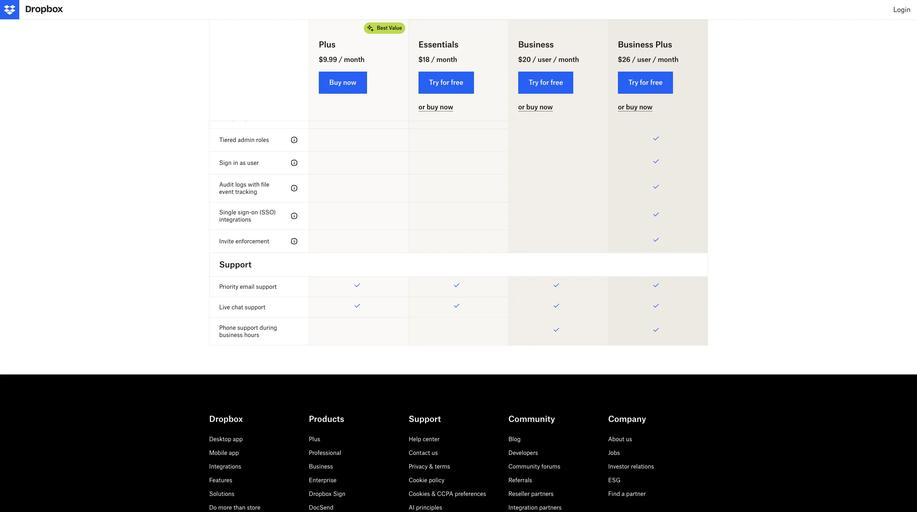 Task type: vqa. For each thing, say whether or not it's contained in the screenshot.
Features
yes



Task type: describe. For each thing, give the bounding box(es) containing it.
solutions link
[[209, 490, 235, 497]]

products
[[309, 414, 344, 424]]

ai principles link
[[409, 504, 442, 511]]

integration partners link
[[509, 504, 562, 511]]

event
[[219, 188, 234, 195]]

try for "try for free" button associated with 2nd 'or buy now' button from right
[[529, 78, 539, 86]]

integration
[[509, 504, 538, 511]]

dropbox sign link
[[309, 490, 346, 497]]

us for contact us
[[432, 449, 438, 456]]

features
[[209, 477, 232, 484]]

free for 3rd 'or buy now' button from right
[[451, 78, 464, 86]]

referrals
[[509, 477, 532, 484]]

essentials
[[419, 39, 459, 49]]

a
[[622, 490, 625, 497]]

ai principles
[[409, 504, 442, 511]]

or buy now for 2nd 'or buy now' button from right
[[518, 103, 553, 111]]

reseller partners link
[[509, 490, 554, 497]]

/ for $18
[[431, 56, 435, 64]]

file
[[261, 181, 269, 188]]

6 / from the left
[[653, 56, 657, 64]]

policy
[[429, 477, 445, 484]]

cookies & ccpa preferences
[[409, 490, 486, 497]]

investor relations
[[608, 463, 654, 470]]

try for free for 2nd 'or buy now' button from right
[[529, 78, 563, 86]]

forums
[[542, 463, 561, 470]]

contact
[[409, 449, 430, 456]]

buy for 3rd 'or buy now' button from right
[[427, 103, 439, 111]]

in
[[233, 159, 238, 166]]

1 or buy now button from the left
[[419, 103, 453, 111]]

dropbox for dropbox sign
[[309, 490, 332, 497]]

cookies & ccpa preferences link
[[409, 490, 486, 497]]

live chat support
[[219, 304, 266, 311]]

$9.99
[[319, 56, 337, 64]]

or for 3rd 'or buy now' button from right
[[419, 103, 425, 111]]

help center link
[[409, 436, 440, 443]]

phone support during business hours
[[219, 324, 277, 338]]

single sign-on (sso) integrations
[[219, 209, 276, 223]]

sign-
[[238, 209, 252, 216]]

plus up $9.99
[[319, 39, 336, 49]]

try for 3rd 'or buy now' button from right "try for free" button
[[429, 78, 439, 86]]

reseller
[[509, 490, 530, 497]]

cookie policy link
[[409, 477, 445, 484]]

tiered
[[219, 136, 236, 143]]

investor relations link
[[608, 463, 654, 470]]

as
[[240, 159, 246, 166]]

ccpa
[[437, 490, 453, 497]]

(sso)
[[260, 209, 276, 216]]

1 included element from the left
[[509, 0, 608, 23]]

features link
[[209, 477, 232, 484]]

about us link
[[608, 436, 632, 443]]

terms
[[435, 463, 450, 470]]

or for 1st 'or buy now' button from right
[[618, 103, 625, 111]]

standard image for with
[[290, 184, 299, 193]]

more
[[218, 504, 232, 511]]

& for privacy
[[429, 463, 433, 470]]

desktop app link
[[209, 436, 243, 443]]

mobile app
[[209, 449, 239, 456]]

partners for integration
[[539, 504, 562, 511]]

single
[[219, 209, 236, 216]]

buy
[[329, 78, 342, 86]]

do more than store link
[[209, 504, 260, 511]]

for for 1st 'or buy now' button from right
[[640, 78, 649, 86]]

/ for $9.99
[[339, 56, 343, 64]]

desktop
[[209, 436, 231, 443]]

business
[[219, 332, 243, 338]]

store
[[247, 504, 260, 511]]

0 vertical spatial support
[[219, 260, 252, 270]]

support inside phone support during business hours
[[237, 324, 258, 331]]

integrations
[[219, 216, 251, 223]]

api
[[241, 100, 250, 107]]

enforcement
[[236, 238, 269, 245]]

email
[[240, 283, 255, 290]]

plus up the professional
[[309, 436, 320, 443]]

login
[[894, 6, 911, 14]]

us for about us
[[626, 436, 632, 443]]

docsend
[[309, 504, 334, 511]]

business for business link
[[309, 463, 333, 470]]

than
[[234, 504, 246, 511]]

logs
[[235, 181, 246, 188]]

professional
[[309, 449, 341, 456]]

blog link
[[509, 436, 521, 443]]

$26
[[618, 56, 631, 64]]

referrals link
[[509, 477, 532, 484]]

about
[[608, 436, 625, 443]]

$18
[[419, 56, 430, 64]]

for inside the 1 billion api calls/month for data transport partners
[[253, 108, 260, 114]]

developers
[[509, 449, 538, 456]]

about us
[[608, 436, 632, 443]]

$20 / user / month
[[518, 56, 579, 64]]

free for 2nd 'or buy now' button from right
[[551, 78, 563, 86]]

enterprise
[[309, 477, 337, 484]]

transport
[[219, 115, 244, 122]]

login link
[[887, 0, 917, 19]]

now inside button
[[343, 78, 357, 86]]

desktop app
[[209, 436, 243, 443]]

tracking
[[235, 188, 257, 195]]

3 standard image from the top
[[290, 237, 299, 246]]

standard image for roles
[[290, 135, 299, 145]]

center
[[423, 436, 440, 443]]

help
[[409, 436, 421, 443]]

roles
[[256, 136, 269, 143]]

2 month from the left
[[437, 56, 457, 64]]

docsend link
[[309, 504, 334, 511]]

investor
[[608, 463, 630, 470]]

or for 2nd 'or buy now' button from right
[[518, 103, 525, 111]]

0 horizontal spatial sign
[[219, 159, 232, 166]]

developers link
[[509, 449, 538, 456]]

2 included element from the left
[[609, 0, 708, 23]]

integration partners
[[509, 504, 562, 511]]

contact us
[[409, 449, 438, 456]]



Task type: locate. For each thing, give the bounding box(es) containing it.
2 horizontal spatial free
[[651, 78, 663, 86]]

hours
[[244, 332, 259, 338]]

sign inside 'footer'
[[333, 490, 346, 497]]

2 try from the left
[[529, 78, 539, 86]]

1 community from the top
[[509, 414, 555, 424]]

for for 3rd 'or buy now' button from right
[[441, 78, 450, 86]]

live
[[219, 304, 230, 311]]

5 / from the left
[[632, 56, 636, 64]]

standard image for (sso)
[[290, 211, 299, 221]]

footer containing dropbox
[[0, 394, 917, 512]]

2 / from the left
[[431, 56, 435, 64]]

partners for reseller
[[531, 490, 554, 497]]

community for community
[[509, 414, 555, 424]]

buy now button
[[319, 72, 367, 94]]

try down the $20
[[529, 78, 539, 86]]

or
[[419, 103, 425, 111], [518, 103, 525, 111], [618, 103, 625, 111]]

/ for $20
[[533, 56, 536, 64]]

app for desktop app
[[233, 436, 243, 443]]

1 vertical spatial partners
[[531, 490, 554, 497]]

dropbox sign
[[309, 490, 346, 497]]

find
[[608, 490, 620, 497]]

0 vertical spatial us
[[626, 436, 632, 443]]

privacy & terms
[[409, 463, 450, 470]]

business up $26
[[618, 39, 654, 49]]

2 horizontal spatial or buy now
[[618, 103, 653, 111]]

1 horizontal spatial support
[[409, 414, 441, 424]]

partner
[[626, 490, 646, 497]]

business up enterprise link
[[309, 463, 333, 470]]

business
[[518, 39, 554, 49], [618, 39, 654, 49], [309, 463, 333, 470]]

0 horizontal spatial or buy now
[[419, 103, 453, 111]]

billion
[[223, 100, 240, 107]]

app for mobile app
[[229, 449, 239, 456]]

or buy now button
[[419, 103, 453, 111], [518, 103, 553, 111], [618, 103, 653, 111]]

dropbox
[[209, 414, 243, 424], [309, 490, 332, 497]]

support right chat
[[245, 304, 266, 311]]

dropbox up desktop app
[[209, 414, 243, 424]]

plus link
[[309, 436, 320, 443]]

2 horizontal spatial or
[[618, 103, 625, 111]]

try for free button for 2nd 'or buy now' button from right
[[518, 72, 574, 94]]

try for free for 3rd 'or buy now' button from right
[[429, 78, 464, 86]]

3 or buy now button from the left
[[618, 103, 653, 111]]

1 month from the left
[[344, 56, 365, 64]]

partners up integration partners link
[[531, 490, 554, 497]]

3 or buy now from the left
[[618, 103, 653, 111]]

1 try for free from the left
[[429, 78, 464, 86]]

/
[[339, 56, 343, 64], [431, 56, 435, 64], [533, 56, 536, 64], [553, 56, 557, 64], [632, 56, 636, 64], [653, 56, 657, 64]]

esg link
[[608, 477, 621, 484]]

privacy
[[409, 463, 428, 470]]

invite
[[219, 238, 234, 245]]

0 horizontal spatial or
[[419, 103, 425, 111]]

2 horizontal spatial try for free
[[629, 78, 663, 86]]

us
[[626, 436, 632, 443], [432, 449, 438, 456]]

0 vertical spatial standard image
[[290, 158, 299, 168]]

for down $26 / user / month
[[640, 78, 649, 86]]

integrations link
[[209, 463, 241, 470]]

dropbox up docsend
[[309, 490, 332, 497]]

try for free down $20 / user / month
[[529, 78, 563, 86]]

2 vertical spatial partners
[[539, 504, 562, 511]]

4 / from the left
[[553, 56, 557, 64]]

solutions
[[209, 490, 235, 497]]

try for free button down $18 / month
[[419, 72, 474, 94]]

2 or from the left
[[518, 103, 525, 111]]

$26 / user / month
[[618, 56, 679, 64]]

value
[[389, 25, 402, 31]]

support up hours
[[237, 324, 258, 331]]

& left ccpa
[[432, 490, 436, 497]]

0 horizontal spatial dropbox
[[209, 414, 243, 424]]

2 free from the left
[[551, 78, 563, 86]]

priority
[[219, 283, 238, 290]]

try for free for 1st 'or buy now' button from right
[[629, 78, 663, 86]]

included element
[[509, 0, 608, 23], [609, 0, 708, 23]]

support for live chat support
[[245, 304, 266, 311]]

0 horizontal spatial try
[[429, 78, 439, 86]]

app right desktop
[[233, 436, 243, 443]]

during
[[260, 324, 277, 331]]

relations
[[631, 463, 654, 470]]

1 horizontal spatial user
[[538, 56, 552, 64]]

now
[[343, 78, 357, 86], [440, 103, 453, 111], [540, 103, 553, 111], [640, 103, 653, 111]]

2 horizontal spatial user
[[638, 56, 651, 64]]

partners down reseller partners on the bottom
[[539, 504, 562, 511]]

cookies
[[409, 490, 430, 497]]

sign
[[219, 159, 232, 166], [333, 490, 346, 497]]

support inside 'footer'
[[409, 414, 441, 424]]

priority email support
[[219, 283, 277, 290]]

best
[[377, 25, 388, 31]]

best value
[[377, 25, 402, 31]]

1 horizontal spatial free
[[551, 78, 563, 86]]

3 month from the left
[[559, 56, 579, 64]]

data
[[262, 108, 274, 114]]

1 vertical spatial standard image
[[290, 184, 299, 193]]

1 standard image from the top
[[290, 135, 299, 145]]

0 vertical spatial dropbox
[[209, 414, 243, 424]]

with
[[248, 181, 260, 188]]

privacy & terms link
[[409, 463, 450, 470]]

2 horizontal spatial or buy now button
[[618, 103, 653, 111]]

for left data
[[253, 108, 260, 114]]

user for $20
[[538, 56, 552, 64]]

business for business plus
[[618, 39, 654, 49]]

user right as at the top left of page
[[247, 159, 259, 166]]

mobile app link
[[209, 449, 239, 456]]

blog
[[509, 436, 521, 443]]

2 try for free button from the left
[[518, 72, 574, 94]]

2 horizontal spatial business
[[618, 39, 654, 49]]

standard image for user
[[290, 158, 299, 168]]

tiered admin roles
[[219, 136, 269, 143]]

jobs
[[608, 449, 620, 456]]

1 buy from the left
[[427, 103, 439, 111]]

admin
[[238, 136, 255, 143]]

for for 2nd 'or buy now' button from right
[[540, 78, 549, 86]]

2 or buy now button from the left
[[518, 103, 553, 111]]

partners inside the 1 billion api calls/month for data transport partners
[[245, 115, 268, 122]]

1 vertical spatial &
[[432, 490, 436, 497]]

sign down enterprise link
[[333, 490, 346, 497]]

2 try for free from the left
[[529, 78, 563, 86]]

1 vertical spatial dropbox
[[309, 490, 332, 497]]

community down developers "link"
[[509, 463, 540, 470]]

try for free button for 3rd 'or buy now' button from right
[[419, 72, 474, 94]]

app right mobile
[[229, 449, 239, 456]]

for down $20 / user / month
[[540, 78, 549, 86]]

0 horizontal spatial try for free
[[429, 78, 464, 86]]

2 or buy now from the left
[[518, 103, 553, 111]]

3 or from the left
[[618, 103, 625, 111]]

try
[[429, 78, 439, 86], [529, 78, 539, 86], [629, 78, 639, 86]]

partners down data
[[245, 115, 268, 122]]

1 horizontal spatial try
[[529, 78, 539, 86]]

3 try for free button from the left
[[618, 72, 673, 94]]

1 / from the left
[[339, 56, 343, 64]]

& for cookies
[[432, 490, 436, 497]]

1 horizontal spatial or
[[518, 103, 525, 111]]

1 try for free button from the left
[[419, 72, 474, 94]]

2 vertical spatial standard image
[[290, 237, 299, 246]]

user right the $20
[[538, 56, 552, 64]]

support right email
[[256, 283, 277, 290]]

community up 'blog' link on the bottom of the page
[[509, 414, 555, 424]]

company
[[608, 414, 646, 424]]

1 vertical spatial app
[[229, 449, 239, 456]]

free down $20 / user / month
[[551, 78, 563, 86]]

0 vertical spatial standard image
[[290, 135, 299, 145]]

contact us link
[[409, 449, 438, 456]]

1 vertical spatial community
[[509, 463, 540, 470]]

calls/month
[[219, 108, 251, 114]]

or buy now for 1st 'or buy now' button from right
[[618, 103, 653, 111]]

community forums link
[[509, 463, 561, 470]]

try for free button down $20 / user / month
[[518, 72, 574, 94]]

0 vertical spatial partners
[[245, 115, 268, 122]]

1 vertical spatial us
[[432, 449, 438, 456]]

business up the $20
[[518, 39, 554, 49]]

try for free button for 1st 'or buy now' button from right
[[618, 72, 673, 94]]

1 horizontal spatial try for free button
[[518, 72, 574, 94]]

2 horizontal spatial try
[[629, 78, 639, 86]]

find a partner link
[[608, 490, 646, 497]]

1 vertical spatial support
[[409, 414, 441, 424]]

buy now
[[329, 78, 357, 86]]

mobile
[[209, 449, 227, 456]]

0 horizontal spatial support
[[219, 260, 252, 270]]

on
[[252, 209, 258, 216]]

standard image
[[290, 158, 299, 168], [290, 211, 299, 221]]

2 community from the top
[[509, 463, 540, 470]]

standard image
[[290, 135, 299, 145], [290, 184, 299, 193], [290, 237, 299, 246]]

1 or buy now from the left
[[419, 103, 453, 111]]

$20
[[518, 56, 531, 64]]

2 standard image from the top
[[290, 211, 299, 221]]

reseller partners
[[509, 490, 554, 497]]

try for free down $18 / month
[[429, 78, 464, 86]]

professional link
[[309, 449, 341, 456]]

or buy now for 3rd 'or buy now' button from right
[[419, 103, 453, 111]]

1 vertical spatial sign
[[333, 490, 346, 497]]

cookie policy
[[409, 477, 445, 484]]

1 horizontal spatial buy
[[527, 103, 538, 111]]

sign left in
[[219, 159, 232, 166]]

community for community forums
[[509, 463, 540, 470]]

1 vertical spatial standard image
[[290, 211, 299, 221]]

0 horizontal spatial included element
[[509, 0, 608, 23]]

1 vertical spatial support
[[245, 304, 266, 311]]

try for 1st 'or buy now' button from right's "try for free" button
[[629, 78, 639, 86]]

0 horizontal spatial free
[[451, 78, 464, 86]]

user for $26
[[638, 56, 651, 64]]

phone
[[219, 324, 236, 331]]

support for priority email support
[[256, 283, 277, 290]]

2 vertical spatial support
[[237, 324, 258, 331]]

1 horizontal spatial or buy now button
[[518, 103, 553, 111]]

support up priority
[[219, 260, 252, 270]]

3 try from the left
[[629, 78, 639, 86]]

1 horizontal spatial dropbox
[[309, 490, 332, 497]]

0 vertical spatial community
[[509, 414, 555, 424]]

us right about
[[626, 436, 632, 443]]

4 month from the left
[[658, 56, 679, 64]]

1 or from the left
[[419, 103, 425, 111]]

1 free from the left
[[451, 78, 464, 86]]

0 horizontal spatial user
[[247, 159, 259, 166]]

support
[[256, 283, 277, 290], [245, 304, 266, 311], [237, 324, 258, 331]]

try for free
[[429, 78, 464, 86], [529, 78, 563, 86], [629, 78, 663, 86]]

audit
[[219, 181, 234, 188]]

1 horizontal spatial sign
[[333, 490, 346, 497]]

1 horizontal spatial business
[[518, 39, 554, 49]]

0 vertical spatial app
[[233, 436, 243, 443]]

1 horizontal spatial us
[[626, 436, 632, 443]]

footer
[[0, 394, 917, 512]]

try for free button down $26 / user / month
[[618, 72, 673, 94]]

user down business plus
[[638, 56, 651, 64]]

/ for $26
[[632, 56, 636, 64]]

1 try from the left
[[429, 78, 439, 86]]

2 buy from the left
[[527, 103, 538, 111]]

try for free down $26 / user / month
[[629, 78, 663, 86]]

free down $26 / user / month
[[651, 78, 663, 86]]

2 horizontal spatial try for free button
[[618, 72, 673, 94]]

2 horizontal spatial buy
[[626, 103, 638, 111]]

free down $18 / month
[[451, 78, 464, 86]]

3 buy from the left
[[626, 103, 638, 111]]

not included image
[[309, 0, 409, 23], [409, 0, 508, 23], [309, 24, 409, 58], [409, 24, 508, 58], [309, 94, 409, 128], [409, 94, 508, 128], [309, 129, 409, 151], [409, 129, 508, 151], [509, 129, 608, 151], [309, 152, 409, 174], [409, 152, 508, 174], [509, 152, 608, 174], [309, 175, 409, 202], [409, 175, 508, 202], [509, 175, 608, 202], [309, 202, 409, 230], [409, 202, 508, 230], [509, 202, 608, 230], [309, 230, 409, 253], [409, 230, 508, 253], [509, 230, 608, 253], [309, 318, 409, 345], [409, 318, 508, 345]]

3 / from the left
[[533, 56, 536, 64]]

dropbox for dropbox
[[209, 414, 243, 424]]

$9.99 / month
[[319, 56, 365, 64]]

0 horizontal spatial business
[[309, 463, 333, 470]]

1 billion api calls/month for data transport partners
[[219, 100, 274, 122]]

jobs link
[[608, 449, 620, 456]]

plus
[[319, 39, 336, 49], [656, 39, 672, 49], [309, 436, 320, 443]]

1 horizontal spatial try for free
[[529, 78, 563, 86]]

try down $26
[[629, 78, 639, 86]]

try for free button
[[419, 72, 474, 94], [518, 72, 574, 94], [618, 72, 673, 94]]

1 horizontal spatial or buy now
[[518, 103, 553, 111]]

&
[[429, 463, 433, 470], [432, 490, 436, 497]]

try down $18 / month
[[429, 78, 439, 86]]

support up help center
[[409, 414, 441, 424]]

business plus
[[618, 39, 672, 49]]

0 horizontal spatial try for free button
[[419, 72, 474, 94]]

1 standard image from the top
[[290, 158, 299, 168]]

1
[[219, 100, 222, 107]]

for down $18 / month
[[441, 78, 450, 86]]

2 standard image from the top
[[290, 184, 299, 193]]

free for 1st 'or buy now' button from right
[[651, 78, 663, 86]]

0 horizontal spatial or buy now button
[[419, 103, 453, 111]]

0 horizontal spatial us
[[432, 449, 438, 456]]

buy for 1st 'or buy now' button from right
[[626, 103, 638, 111]]

plus up $26 / user / month
[[656, 39, 672, 49]]

3 free from the left
[[651, 78, 663, 86]]

us down center
[[432, 449, 438, 456]]

buy for 2nd 'or buy now' button from right
[[527, 103, 538, 111]]

0 vertical spatial sign
[[219, 159, 232, 166]]

audit logs with file event tracking
[[219, 181, 269, 195]]

0 vertical spatial support
[[256, 283, 277, 290]]

1 horizontal spatial included element
[[609, 0, 708, 23]]

0 vertical spatial &
[[429, 463, 433, 470]]

$18 / month
[[419, 56, 457, 64]]

app
[[233, 436, 243, 443], [229, 449, 239, 456]]

& left terms
[[429, 463, 433, 470]]

0 horizontal spatial buy
[[427, 103, 439, 111]]

3 try for free from the left
[[629, 78, 663, 86]]



